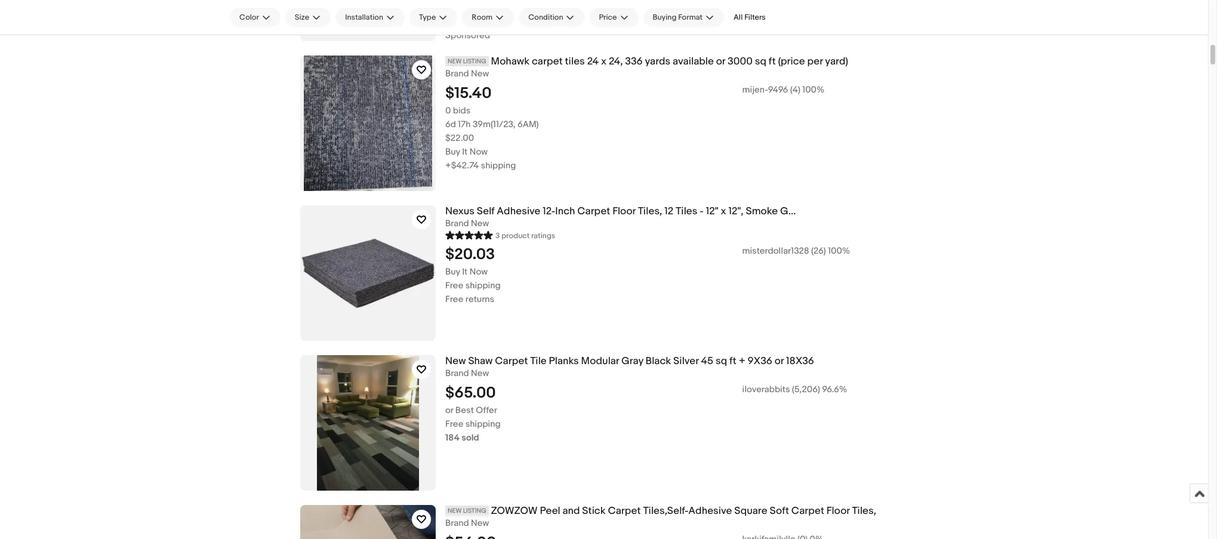 Task type: vqa. For each thing, say whether or not it's contained in the screenshot.
Filters
yes



Task type: describe. For each thing, give the bounding box(es) containing it.
nexus self adhesive 12-inch carpet floor tiles, 12 tiles - 12" x 12", smoke g... brand new
[[446, 205, 797, 229]]

x inside new listing mohawk carpet tiles 24 x 24, 336 yards available or 3000 sq ft (price per yard) brand new
[[601, 56, 607, 67]]

it inside $20.03 buy it now free shipping free returns
[[462, 266, 468, 278]]

brand inside nexus self adhesive 12-inch carpet floor tiles, 12 tiles - 12" x 12", smoke g... brand new
[[446, 218, 469, 229]]

or inside new listing mohawk carpet tiles 24 x 24, 336 yards available or 3000 sq ft (price per yard) brand new
[[717, 56, 726, 67]]

g...
[[781, 205, 797, 217]]

carpet inside nexus self adhesive 12-inch carpet floor tiles, 12 tiles - 12" x 12", smoke g... brand new
[[578, 205, 611, 217]]

45
[[701, 355, 714, 367]]

size
[[295, 13, 310, 22]]

17h
[[458, 119, 471, 130]]

free for $20.03
[[446, 280, 464, 291]]

$20.03 buy it now free shipping free returns
[[446, 245, 501, 305]]

price button
[[590, 8, 639, 27]]

mohawk
[[491, 56, 530, 67]]

color
[[240, 13, 259, 22]]

brand inside new listing zowzow peel and stick carpet tiles,self-adhesive square soft carpet floor tiles, brand new
[[446, 518, 469, 529]]

336
[[626, 56, 643, 67]]

square
[[735, 505, 768, 517]]

(5,206)
[[793, 384, 821, 395]]

1 vertical spatial 100%
[[829, 245, 851, 257]]

9496
[[769, 84, 789, 95]]

ft inside the new shaw carpet tile planks modular gray black silver 45 sq ft + 9x36 or 18x36 brand new
[[730, 355, 737, 367]]

offer
[[476, 405, 498, 416]]

returns
[[466, 294, 495, 305]]

floor inside nexus self adhesive 12-inch carpet floor tiles, 12 tiles - 12" x 12", smoke g... brand new
[[613, 205, 636, 217]]

to
[[480, 10, 488, 21]]

available
[[673, 56, 714, 67]]

shaw
[[469, 355, 493, 367]]

12",
[[729, 205, 744, 217]]

it inside the $15.40 0 bids 6d 17h 39m (11/23, 6am) $22.00 buy it now +$42.74 shipping
[[462, 146, 468, 158]]

$65.00
[[446, 384, 496, 402]]

all
[[734, 13, 743, 22]]

modular
[[582, 355, 620, 367]]

adhesive inside nexus self adhesive 12-inch carpet floor tiles, 12 tiles - 12" x 12", smoke g... brand new
[[497, 205, 541, 217]]

free for $65.00
[[446, 419, 464, 430]]

shipping for $65.00
[[466, 419, 501, 430]]

0
[[446, 105, 451, 116]]

iloverabbits (5,206) 96.6%
[[743, 384, 848, 395]]

new shaw carpet tile planks modular gray black silver 45 sq ft + 9x36 or 18x36 image
[[300, 355, 436, 491]]

sq inside new listing mohawk carpet tiles 24 x 24, 336 yards available or 3000 sq ft (price per yard) brand new
[[755, 56, 767, 67]]

buying
[[653, 13, 677, 22]]

size button
[[285, 8, 331, 27]]

3000
[[728, 56, 753, 67]]

buy inside the $15.40 0 bids 6d 17h 39m (11/23, 6am) $22.00 buy it now +$42.74 shipping
[[446, 146, 460, 158]]

sold
[[462, 432, 479, 444]]

zowzow
[[491, 505, 538, 517]]

3 product ratings link
[[446, 229, 556, 241]]

sponsored
[[446, 30, 491, 41]]

tiles, inside new listing zowzow peel and stick carpet tiles,self-adhesive square soft carpet floor tiles, brand new
[[853, 505, 877, 517]]

carpet inside the new shaw carpet tile planks modular gray black silver 45 sq ft + 9x36 or 18x36 brand new
[[495, 355, 528, 367]]

nexus self adhesive 12-inch carpet floor tiles, 12 tiles - 12" x 12", smoke g... link
[[446, 205, 1040, 218]]

more
[[567, 10, 588, 21]]

installation button
[[336, 8, 405, 27]]

mijen-
[[743, 84, 769, 95]]

up
[[467, 10, 478, 21]]

tiles, inside nexus self adhesive 12-inch carpet floor tiles, 12 tiles - 12" x 12", smoke g... brand new
[[638, 205, 663, 217]]

peel
[[540, 505, 561, 517]]

(11/23,
[[491, 119, 516, 130]]

+
[[739, 355, 746, 367]]

3 product ratings
[[496, 231, 556, 241]]

nexus
[[446, 205, 475, 217]]

tiles,self-
[[644, 505, 689, 517]]

carpet right stick
[[608, 505, 641, 517]]

condition
[[529, 13, 564, 22]]

format
[[679, 13, 703, 22]]

and
[[563, 505, 580, 517]]

listing for mohawk
[[463, 57, 487, 65]]

$15.40 0 bids 6d 17h 39m (11/23, 6am) $22.00 buy it now +$42.74 shipping
[[446, 84, 539, 171]]

room button
[[463, 8, 514, 27]]

tiles
[[676, 205, 698, 217]]

smoke
[[746, 205, 778, 217]]

6d
[[446, 119, 456, 130]]

12"
[[706, 205, 719, 217]]

inch
[[556, 205, 575, 217]]

save
[[446, 10, 465, 21]]

5.0 out of 5 stars. image
[[446, 229, 493, 241]]

$15.40
[[446, 84, 492, 103]]

per
[[808, 56, 823, 67]]

installation
[[345, 13, 383, 22]]

you
[[533, 10, 548, 21]]

when
[[509, 10, 531, 21]]

type button
[[410, 8, 458, 27]]

filters
[[745, 13, 766, 22]]



Task type: locate. For each thing, give the bounding box(es) containing it.
shipping
[[481, 160, 516, 171], [466, 280, 501, 291], [466, 419, 501, 430]]

or inside $65.00 or best offer free shipping 184 sold
[[446, 405, 454, 416]]

3 brand from the top
[[446, 368, 469, 379]]

0 vertical spatial free
[[446, 280, 464, 291]]

0 vertical spatial ft
[[769, 56, 776, 67]]

buying format button
[[644, 8, 725, 27]]

2 it from the top
[[462, 266, 468, 278]]

best
[[456, 405, 474, 416]]

0 vertical spatial floor
[[613, 205, 636, 217]]

2 now from the top
[[470, 266, 488, 278]]

or right 9x36
[[775, 355, 784, 367]]

it up +$42.74
[[462, 146, 468, 158]]

0 vertical spatial shipping
[[481, 160, 516, 171]]

1 vertical spatial buy
[[446, 266, 460, 278]]

or left 3000 in the top of the page
[[717, 56, 726, 67]]

$65.00 or best offer free shipping 184 sold
[[446, 384, 501, 444]]

6am)
[[518, 119, 539, 130]]

96.6%
[[823, 384, 848, 395]]

all filters
[[734, 13, 766, 22]]

misterdollar1328
[[743, 245, 810, 257]]

new shaw carpet tile planks modular gray black silver 45 sq ft + 9x36 or 18x36 brand new
[[446, 355, 815, 379]]

new shaw carpet tile planks modular gray black silver 45 sq ft + 9x36 or 18x36 link
[[446, 355, 1040, 368]]

(4)
[[791, 84, 801, 95]]

1 buy from the top
[[446, 146, 460, 158]]

carpet
[[578, 205, 611, 217], [495, 355, 528, 367], [608, 505, 641, 517], [792, 505, 825, 517]]

1 horizontal spatial x
[[721, 205, 727, 217]]

1 vertical spatial floor
[[827, 505, 850, 517]]

1 it from the top
[[462, 146, 468, 158]]

new listing mohawk carpet tiles 24 x 24, 336 yards available or 3000 sq ft (price per yard) brand new
[[446, 56, 849, 79]]

0 horizontal spatial sq
[[716, 355, 728, 367]]

carpet left tile
[[495, 355, 528, 367]]

12
[[665, 205, 674, 217]]

free up 184
[[446, 419, 464, 430]]

mohawk carpet tiles 24 x 24, 336 yards available or 3000 sq ft (price per yard) image
[[300, 56, 436, 191]]

0 vertical spatial it
[[462, 146, 468, 158]]

4 brand from the top
[[446, 518, 469, 529]]

listing inside new listing mohawk carpet tiles 24 x 24, 336 yards available or 3000 sq ft (price per yard) brand new
[[463, 57, 487, 65]]

100% right (4)
[[803, 84, 825, 95]]

0 horizontal spatial 100%
[[803, 84, 825, 95]]

now
[[470, 146, 488, 158], [470, 266, 488, 278]]

1 vertical spatial it
[[462, 266, 468, 278]]

1 horizontal spatial or
[[717, 56, 726, 67]]

ft
[[769, 56, 776, 67], [730, 355, 737, 367]]

0 vertical spatial tiles,
[[638, 205, 663, 217]]

(26)
[[812, 245, 827, 257]]

0 horizontal spatial floor
[[613, 205, 636, 217]]

24,
[[609, 56, 623, 67]]

shipping right +$42.74
[[481, 160, 516, 171]]

10%
[[490, 10, 507, 21]]

1 horizontal spatial sq
[[755, 56, 767, 67]]

save up to 10% when you buy more
[[446, 10, 588, 21]]

new
[[448, 57, 462, 65], [471, 68, 489, 79], [471, 218, 489, 229], [446, 355, 466, 367], [471, 368, 489, 379], [448, 507, 462, 515], [471, 518, 489, 529]]

1 vertical spatial tiles,
[[853, 505, 877, 517]]

adhesive left square
[[689, 505, 733, 517]]

adhesive up 'product'
[[497, 205, 541, 217]]

1 vertical spatial ft
[[730, 355, 737, 367]]

sq right 45
[[716, 355, 728, 367]]

now inside $20.03 buy it now free shipping free returns
[[470, 266, 488, 278]]

39m
[[473, 119, 491, 130]]

soft
[[770, 505, 790, 517]]

tile
[[531, 355, 547, 367]]

1 vertical spatial now
[[470, 266, 488, 278]]

0 vertical spatial listing
[[463, 57, 487, 65]]

carpet right the "inch"
[[578, 205, 611, 217]]

sq right 3000 in the top of the page
[[755, 56, 767, 67]]

1 listing from the top
[[463, 57, 487, 65]]

1 horizontal spatial adhesive
[[689, 505, 733, 517]]

buy
[[550, 10, 565, 21]]

type
[[419, 13, 436, 22]]

x right '24'
[[601, 56, 607, 67]]

black
[[646, 355, 671, 367]]

yards
[[645, 56, 671, 67]]

buy inside $20.03 buy it now free shipping free returns
[[446, 266, 460, 278]]

free
[[446, 280, 464, 291], [446, 294, 464, 305], [446, 419, 464, 430]]

0 vertical spatial buy
[[446, 146, 460, 158]]

shipping down offer
[[466, 419, 501, 430]]

price
[[599, 13, 617, 22]]

new inside nexus self adhesive 12-inch carpet floor tiles, 12 tiles - 12" x 12", smoke g... brand new
[[471, 218, 489, 229]]

listing left zowzow
[[463, 507, 487, 515]]

all filters button
[[729, 8, 771, 27]]

mijen-9496 (4) 100%
[[743, 84, 825, 95]]

listing inside new listing zowzow peel and stick carpet tiles,self-adhesive square soft carpet floor tiles, brand new
[[463, 507, 487, 515]]

2 listing from the top
[[463, 507, 487, 515]]

shipping for $20.03
[[466, 280, 501, 291]]

carpet right soft
[[792, 505, 825, 517]]

shipping inside $20.03 buy it now free shipping free returns
[[466, 280, 501, 291]]

free down $20.03
[[446, 280, 464, 291]]

free left returns
[[446, 294, 464, 305]]

(price
[[779, 56, 806, 67]]

1 vertical spatial free
[[446, 294, 464, 305]]

listing
[[463, 57, 487, 65], [463, 507, 487, 515]]

x
[[601, 56, 607, 67], [721, 205, 727, 217]]

1 free from the top
[[446, 280, 464, 291]]

1 vertical spatial shipping
[[466, 280, 501, 291]]

or
[[717, 56, 726, 67], [775, 355, 784, 367], [446, 405, 454, 416]]

adhesive inside new listing zowzow peel and stick carpet tiles,self-adhesive square soft carpet floor tiles, brand new
[[689, 505, 733, 517]]

shipping up returns
[[466, 280, 501, 291]]

shipping inside the $15.40 0 bids 6d 17h 39m (11/23, 6am) $22.00 buy it now +$42.74 shipping
[[481, 160, 516, 171]]

18x36
[[787, 355, 815, 367]]

adhesive
[[497, 205, 541, 217], [689, 505, 733, 517]]

now inside the $15.40 0 bids 6d 17h 39m (11/23, 6am) $22.00 buy it now +$42.74 shipping
[[470, 146, 488, 158]]

1 vertical spatial x
[[721, 205, 727, 217]]

misterdollar1328 (26) 100%
[[743, 245, 851, 257]]

tiles,
[[638, 205, 663, 217], [853, 505, 877, 517]]

carpet
[[532, 56, 563, 67]]

condition button
[[519, 8, 585, 27]]

free inside $65.00 or best offer free shipping 184 sold
[[446, 419, 464, 430]]

1 horizontal spatial tiles,
[[853, 505, 877, 517]]

color button
[[230, 8, 281, 27]]

x right 12"
[[721, 205, 727, 217]]

floor inside new listing zowzow peel and stick carpet tiles,self-adhesive square soft carpet floor tiles, brand new
[[827, 505, 850, 517]]

it down $20.03
[[462, 266, 468, 278]]

iloverabbits
[[743, 384, 791, 395]]

buy down $22.00
[[446, 146, 460, 158]]

ft left (price
[[769, 56, 776, 67]]

listing for zowzow
[[463, 507, 487, 515]]

0 horizontal spatial x
[[601, 56, 607, 67]]

product
[[502, 231, 530, 241]]

2 vertical spatial or
[[446, 405, 454, 416]]

ft left +
[[730, 355, 737, 367]]

listing down sponsored
[[463, 57, 487, 65]]

buying format
[[653, 13, 703, 22]]

184
[[446, 432, 460, 444]]

9x36
[[748, 355, 773, 367]]

1 vertical spatial sq
[[716, 355, 728, 367]]

24
[[588, 56, 599, 67]]

1 now from the top
[[470, 146, 488, 158]]

x inside nexus self adhesive 12-inch carpet floor tiles, 12 tiles - 12" x 12", smoke g... brand new
[[721, 205, 727, 217]]

0 vertical spatial sq
[[755, 56, 767, 67]]

+$42.74
[[446, 160, 479, 171]]

$22.00
[[446, 132, 474, 144]]

or inside the new shaw carpet tile planks modular gray black silver 45 sq ft + 9x36 or 18x36 brand new
[[775, 355, 784, 367]]

ft inside new listing mohawk carpet tiles 24 x 24, 336 yards available or 3000 sq ft (price per yard) brand new
[[769, 56, 776, 67]]

now down $20.03
[[470, 266, 488, 278]]

2 buy from the top
[[446, 266, 460, 278]]

shipping inside $65.00 or best offer free shipping 184 sold
[[466, 419, 501, 430]]

2 vertical spatial free
[[446, 419, 464, 430]]

silver
[[674, 355, 699, 367]]

1 horizontal spatial ft
[[769, 56, 776, 67]]

1 vertical spatial adhesive
[[689, 505, 733, 517]]

0 vertical spatial x
[[601, 56, 607, 67]]

ratings
[[532, 231, 556, 241]]

floor right soft
[[827, 505, 850, 517]]

self
[[477, 205, 495, 217]]

1 horizontal spatial floor
[[827, 505, 850, 517]]

0 horizontal spatial tiles,
[[638, 205, 663, 217]]

1 horizontal spatial 100%
[[829, 245, 851, 257]]

tiles
[[565, 56, 585, 67]]

gray
[[622, 355, 644, 367]]

brand inside new listing mohawk carpet tiles 24 x 24, 336 yards available or 3000 sq ft (price per yard) brand new
[[446, 68, 469, 79]]

0 vertical spatial 100%
[[803, 84, 825, 95]]

sq inside the new shaw carpet tile planks modular gray black silver 45 sq ft + 9x36 or 18x36 brand new
[[716, 355, 728, 367]]

yard)
[[826, 56, 849, 67]]

buy down $20.03
[[446, 266, 460, 278]]

2 brand from the top
[[446, 218, 469, 229]]

12-
[[543, 205, 556, 217]]

brand inside the new shaw carpet tile planks modular gray black silver 45 sq ft + 9x36 or 18x36 brand new
[[446, 368, 469, 379]]

floor left 12
[[613, 205, 636, 217]]

or left best
[[446, 405, 454, 416]]

1 vertical spatial listing
[[463, 507, 487, 515]]

0 vertical spatial adhesive
[[497, 205, 541, 217]]

0 horizontal spatial adhesive
[[497, 205, 541, 217]]

nexus self adhesive 12-inch carpet floor tiles, 12 tiles - 12" x 12", smoke g... image
[[300, 205, 436, 341]]

0 horizontal spatial or
[[446, 405, 454, 416]]

2 horizontal spatial or
[[775, 355, 784, 367]]

3 free from the top
[[446, 419, 464, 430]]

new listing zowzow peel and stick carpet tiles,self-adhesive square soft carpet floor tiles, brand new
[[446, 505, 877, 529]]

1 vertical spatial or
[[775, 355, 784, 367]]

2 vertical spatial shipping
[[466, 419, 501, 430]]

100% right (26) at the right top of the page
[[829, 245, 851, 257]]

room
[[472, 13, 493, 22]]

0 vertical spatial now
[[470, 146, 488, 158]]

it
[[462, 146, 468, 158], [462, 266, 468, 278]]

now up +$42.74
[[470, 146, 488, 158]]

0 vertical spatial or
[[717, 56, 726, 67]]

-
[[700, 205, 704, 217]]

planks
[[549, 355, 579, 367]]

1 brand from the top
[[446, 68, 469, 79]]

2 free from the top
[[446, 294, 464, 305]]

0 horizontal spatial ft
[[730, 355, 737, 367]]

brand
[[446, 68, 469, 79], [446, 218, 469, 229], [446, 368, 469, 379], [446, 518, 469, 529]]



